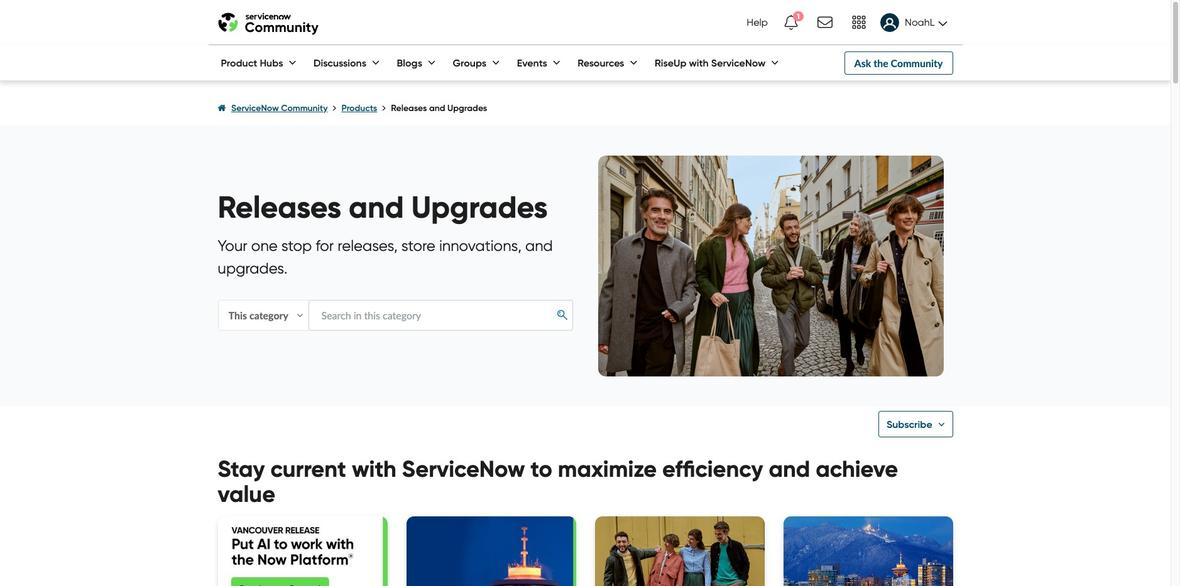 Task type: locate. For each thing, give the bounding box(es) containing it.
innovations,
[[439, 237, 521, 255]]

image image
[[218, 517, 387, 587], [406, 517, 576, 587], [595, 517, 764, 587], [783, 517, 953, 587]]

expand view: product hubs image
[[286, 63, 299, 65]]

the
[[874, 57, 888, 69]]

resources link
[[565, 45, 640, 80]]

menu bar
[[208, 45, 781, 80]]

releases
[[391, 102, 427, 114], [218, 188, 341, 227]]

value
[[218, 480, 275, 509]]

riseup with servicenow link
[[642, 45, 781, 80]]

stop
[[281, 237, 312, 255]]

and inside "your one stop for releases, store innovations, and upgrades."
[[525, 237, 553, 255]]

and inside stay current with servicenow to maximize efficiency and achieve value
[[769, 456, 810, 484]]

products
[[342, 102, 377, 114]]

efficiency
[[662, 456, 763, 484]]

2 horizontal spatial servicenow
[[711, 57, 765, 69]]

maximize
[[558, 456, 657, 484]]

product
[[221, 57, 257, 69]]

0 horizontal spatial community
[[281, 102, 328, 114]]

product hubs link
[[208, 45, 299, 80]]

1 vertical spatial releases and upgrades
[[218, 188, 548, 227]]

help
[[747, 16, 768, 28]]

0 vertical spatial servicenow
[[711, 57, 765, 69]]

your one stop for releases, store innovations, and upgrades.
[[218, 237, 553, 278]]

servicenow
[[711, 57, 765, 69], [231, 102, 279, 114], [402, 456, 525, 484]]

stay current with servicenow to maximize efficiency and achieve value
[[218, 456, 898, 509]]

releases up one
[[218, 188, 341, 227]]

1 vertical spatial servicenow
[[231, 102, 279, 114]]

with
[[689, 57, 709, 69], [352, 456, 396, 484]]

0 horizontal spatial releases
[[218, 188, 341, 227]]

0 horizontal spatial servicenow
[[231, 102, 279, 114]]

releases and upgrades down the expand view: blogs icon
[[391, 102, 487, 114]]

ask the community
[[854, 57, 943, 69]]

releases and upgrades
[[391, 102, 487, 114], [218, 188, 548, 227]]

upgrades up innovations,
[[411, 188, 548, 227]]

0 vertical spatial releases and upgrades
[[391, 102, 487, 114]]

community right 'the'
[[891, 57, 943, 69]]

community
[[891, 57, 943, 69], [281, 102, 328, 114]]

0 vertical spatial releases
[[391, 102, 427, 114]]

with inside menu bar
[[689, 57, 709, 69]]

None submit
[[553, 306, 572, 325]]

expand view: discussions image
[[370, 63, 382, 65]]

2 image image from the left
[[406, 517, 576, 587]]

1 horizontal spatial community
[[891, 57, 943, 69]]

upgrades down the groups
[[447, 102, 487, 114]]

1 horizontal spatial releases
[[391, 102, 427, 114]]

discussions
[[314, 57, 366, 69]]

expand view: riseup image
[[769, 63, 781, 65]]

noahl
[[905, 17, 935, 28]]

1 horizontal spatial servicenow
[[402, 456, 525, 484]]

events link
[[504, 45, 563, 80]]

and
[[429, 102, 445, 114], [349, 188, 404, 227], [525, 237, 553, 255], [769, 456, 810, 484]]

community down "expand view: product hubs" "icon"
[[281, 102, 328, 114]]

noahl button
[[875, 6, 953, 40]]

2 vertical spatial servicenow
[[402, 456, 525, 484]]

1 vertical spatial with
[[352, 456, 396, 484]]

hubs
[[260, 57, 283, 69]]

servicenow inside menu bar
[[711, 57, 765, 69]]

discussions link
[[301, 45, 382, 80]]

list
[[218, 91, 953, 126]]

0 vertical spatial community
[[891, 57, 943, 69]]

releases down blogs
[[391, 102, 427, 114]]

upgrades
[[447, 102, 487, 114], [411, 188, 548, 227]]

1 horizontal spatial with
[[689, 57, 709, 69]]

releases and upgrades up releases,
[[218, 188, 548, 227]]

0 horizontal spatial with
[[352, 456, 396, 484]]

one
[[251, 237, 278, 255]]

achieve
[[816, 456, 898, 484]]

0 vertical spatial with
[[689, 57, 709, 69]]



Task type: vqa. For each thing, say whether or not it's contained in the screenshot.
the bottommost welcome
no



Task type: describe. For each thing, give the bounding box(es) containing it.
events
[[517, 57, 547, 69]]

1 vertical spatial upgrades
[[411, 188, 548, 227]]

riseup with servicenow
[[655, 57, 765, 69]]

groups link
[[440, 45, 502, 80]]

resources
[[578, 57, 624, 69]]

1
[[797, 11, 800, 21]]

upgrades.
[[218, 259, 287, 278]]

servicenow inside stay current with servicenow to maximize efficiency and achieve value
[[402, 456, 525, 484]]

3 image image from the left
[[595, 517, 764, 587]]

your
[[218, 237, 247, 255]]

for
[[316, 237, 334, 255]]

expand view: events image
[[550, 63, 563, 65]]

1 image image from the left
[[218, 517, 387, 587]]

menu bar containing product hubs
[[208, 45, 781, 80]]

list containing servicenow community
[[218, 91, 953, 126]]

1 vertical spatial community
[[281, 102, 328, 114]]

store
[[401, 237, 435, 255]]

expand view: blogs image
[[425, 63, 438, 65]]

to
[[531, 456, 552, 484]]

blogs link
[[384, 45, 438, 80]]

1 vertical spatial releases
[[218, 188, 341, 227]]

Search text field
[[308, 300, 573, 331]]

blogs
[[397, 57, 422, 69]]

ask
[[854, 57, 871, 69]]

products link
[[342, 102, 377, 114]]

current
[[270, 456, 346, 484]]

noahl image
[[880, 13, 899, 32]]

help link
[[743, 5, 772, 40]]

with inside stay current with servicenow to maximize efficiency and achieve value
[[352, 456, 396, 484]]

groups
[[453, 57, 486, 69]]

releases,
[[338, 237, 398, 255]]

0 vertical spatial upgrades
[[447, 102, 487, 114]]

ask the community link
[[844, 51, 953, 74]]

stay
[[218, 456, 265, 484]]

expand view: community resources image
[[627, 63, 640, 65]]

subscribe
[[887, 418, 932, 431]]

expand view: groups image
[[490, 63, 502, 65]]

servicenow community link
[[231, 102, 328, 114]]

servicenow community
[[231, 102, 328, 114]]

subscribe button
[[878, 412, 953, 438]]

product hubs
[[221, 57, 283, 69]]

riseup
[[655, 57, 686, 69]]

4 image image from the left
[[783, 517, 953, 587]]



